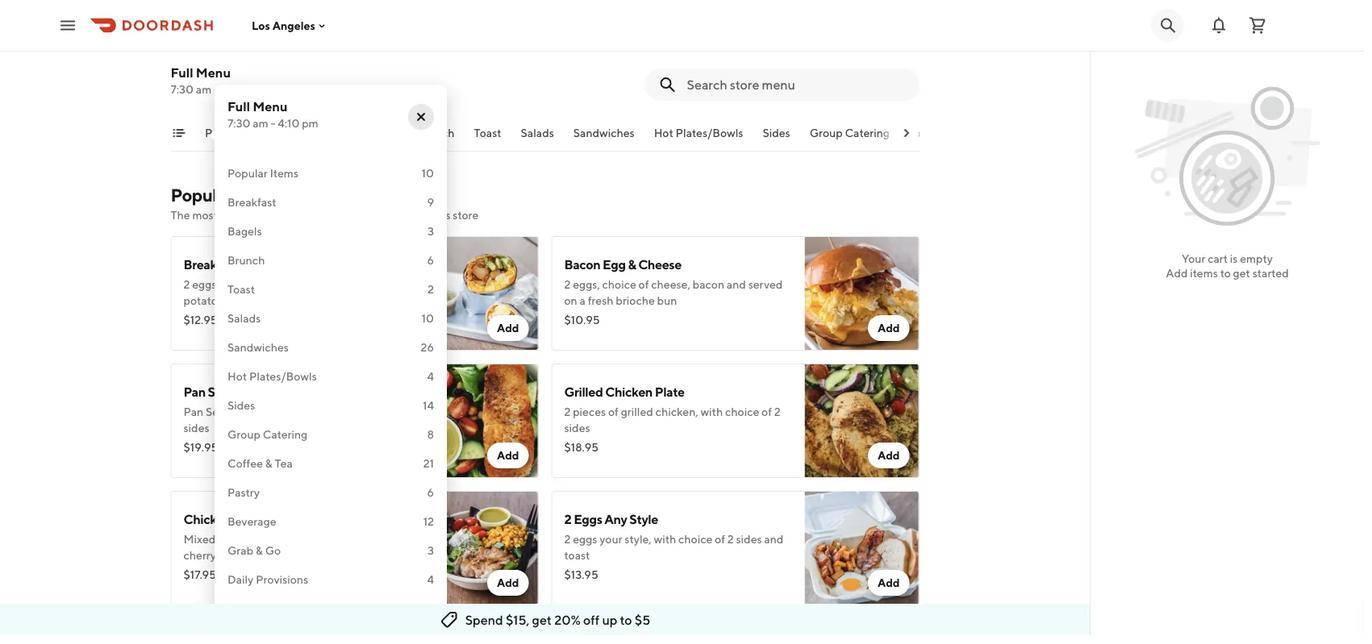 Task type: locate. For each thing, give the bounding box(es) containing it.
tea down the pan seared salmon plate pan seared salmon (6oz), with choice of 2 sides $19.95
[[275, 457, 293, 470]]

0 horizontal spatial brunch
[[228, 254, 265, 267]]

1 vertical spatial catering
[[263, 428, 308, 441]]

with inside 2 eggs any style 2 eggs your style, with choice of 2 sides and toast $13.95
[[654, 533, 676, 546]]

1 10 from the top
[[422, 167, 434, 180]]

1 6 from the top
[[427, 254, 434, 267]]

0 vertical spatial fresh
[[588, 294, 614, 307]]

4 for daily provisions
[[427, 573, 434, 587]]

get
[[1233, 267, 1251, 280], [532, 613, 552, 628]]

group inside 'button'
[[809, 126, 842, 140]]

full up show menu categories icon
[[171, 65, 193, 80]]

0 vertical spatial salads
[[520, 126, 554, 140]]

popular up most
[[171, 185, 232, 206]]

1 vertical spatial am
[[253, 117, 268, 130]]

1 vertical spatial brunch
[[228, 254, 265, 267]]

1 horizontal spatial sides
[[564, 422, 590, 435]]

0 vertical spatial -
[[214, 83, 219, 96]]

$17.95
[[184, 568, 216, 582]]

cheese, inside breakfast burrito 2 eggs, cheddar cheese, homestyle potatoes, avocado, sauteed onions & peppers, fresh spicy salsa
[[266, 278, 305, 291]]

1 horizontal spatial items
[[1190, 267, 1218, 280]]

daily provisions
[[228, 573, 308, 587]]

sides inside 2 eggs any style 2 eggs your style, with choice of 2 sides and toast $13.95
[[736, 533, 762, 546]]

items up ordered
[[270, 167, 298, 180]]

pastry
[[228, 486, 260, 499]]

0 horizontal spatial catering
[[263, 428, 308, 441]]

2 10 from the top
[[422, 312, 434, 325]]

1 horizontal spatial get
[[1233, 267, 1251, 280]]

salads down "cheddar"
[[228, 312, 261, 325]]

beverage
[[228, 515, 276, 529]]

hot right "sandwiches" button at the top left of the page
[[654, 126, 673, 140]]

1 vertical spatial popular items
[[228, 167, 298, 180]]

to down cart
[[1221, 267, 1231, 280]]

pm right popular items "button"
[[302, 117, 318, 130]]

2 3 from the top
[[428, 544, 434, 558]]

utensils
[[228, 602, 269, 616]]

items inside "button"
[[247, 126, 275, 140]]

am up popular items "button"
[[196, 83, 212, 96]]

grilled right "pieces"
[[621, 405, 653, 419]]

items left breakfast button
[[247, 126, 275, 140]]

brunch up "cheddar"
[[228, 254, 265, 267]]

chicken up "pieces"
[[605, 384, 653, 400]]

$5
[[635, 613, 651, 628]]

1 horizontal spatial toast
[[474, 126, 501, 140]]

sides left (6oz),
[[228, 399, 255, 412]]

breakfast
[[295, 126, 344, 140], [228, 196, 276, 209], [184, 257, 238, 272]]

avocado, down "cheddar"
[[234, 294, 280, 307]]

0 vertical spatial chicken
[[605, 384, 653, 400]]

1 vertical spatial avocado,
[[337, 533, 384, 546]]

1 vertical spatial breakfast
[[228, 196, 276, 209]]

4:10 right popular items "button"
[[278, 117, 300, 130]]

fresh inside bacon egg & cheese 2 eggs, choice of cheese, bacon and served on a fresh brioche bun $10.95
[[588, 294, 614, 307]]

0 vertical spatial coffee & tea
[[909, 126, 974, 140]]

salmon left (6oz),
[[244, 405, 282, 419]]

sides for 2 eggs any style
[[736, 533, 762, 546]]

and inside popular items the most commonly ordered items and dishes from this store
[[349, 209, 369, 222]]

3 down 12
[[428, 544, 434, 558]]

toast
[[474, 126, 501, 140], [228, 283, 255, 296]]

4:10 up popular items "button"
[[221, 83, 243, 96]]

plates/bowls up (6oz),
[[249, 370, 317, 383]]

full
[[171, 65, 193, 80], [228, 99, 250, 114]]

6 for pastry
[[427, 486, 434, 499]]

2 cheese, from the left
[[651, 278, 691, 291]]

coffee up pastry
[[228, 457, 263, 470]]

popular
[[205, 126, 245, 140], [228, 167, 268, 180], [171, 185, 232, 206]]

of inside the pan seared salmon plate pan seared salmon (6oz), with choice of 2 sides $19.95
[[377, 405, 388, 419]]

1 horizontal spatial am
[[253, 117, 268, 130]]

1 3 from the top
[[428, 225, 434, 238]]

26
[[421, 341, 434, 354]]

(6oz),
[[285, 405, 314, 419]]

2 vertical spatial items
[[235, 185, 279, 206]]

3 down "this" at left top
[[428, 225, 434, 238]]

grilled up red
[[258, 533, 290, 546]]

toast down burrito
[[228, 283, 255, 296]]

10 up 9
[[422, 167, 434, 180]]

breakfast up popular items the most commonly ordered items and dishes from this store
[[295, 126, 344, 140]]

to
[[1221, 267, 1231, 280], [620, 613, 632, 628]]

2 vertical spatial breakfast
[[184, 257, 238, 272]]

6 down "this" at left top
[[427, 254, 434, 267]]

chicken, inside grilled chicken plate 2 pieces of grilled chicken, with choice of 2 sides $18.95
[[656, 405, 699, 419]]

avocado,
[[234, 294, 280, 307], [337, 533, 384, 546]]

los angeles
[[252, 19, 315, 32]]

pan
[[184, 384, 206, 400], [184, 405, 203, 419]]

1 horizontal spatial chicken
[[605, 384, 653, 400]]

plate
[[295, 384, 325, 400], [655, 384, 685, 400]]

plate inside the pan seared salmon plate pan seared salmon (6oz), with choice of 2 sides $19.95
[[295, 384, 325, 400]]

sides inside the pan seared salmon plate pan seared salmon (6oz), with choice of 2 sides $19.95
[[184, 422, 209, 435]]

with for grilled chicken plate
[[701, 405, 723, 419]]

breakfast up potatoes,
[[184, 257, 238, 272]]

&
[[947, 126, 954, 140], [628, 257, 636, 272], [362, 294, 369, 307], [265, 457, 273, 470], [256, 544, 263, 558]]

2 4 from the top
[[427, 573, 434, 587]]

1 vertical spatial to
[[620, 613, 632, 628]]

menu
[[196, 65, 231, 80], [253, 99, 288, 114]]

lime
[[316, 565, 337, 579]]

0 horizontal spatial -
[[214, 83, 219, 96]]

0 horizontal spatial to
[[620, 613, 632, 628]]

4:10
[[221, 83, 243, 96], [278, 117, 300, 130]]

1 vertical spatial 10
[[422, 312, 434, 325]]

plates/bowls left sides button
[[675, 126, 743, 140]]

7:30 up show menu categories icon
[[171, 83, 194, 96]]

brunch down close menu navigation 'icon'
[[417, 126, 454, 140]]

and inside chicken avocado salad mixed greens, grilled chicken, avocado, cherry tomatoes, red onion, roasted corn, cotija cheese and cilantro lime vinaigrette.
[[253, 565, 272, 579]]

1 horizontal spatial coffee
[[909, 126, 944, 140]]

with for pan seared salmon plate
[[316, 405, 339, 419]]

pm
[[245, 83, 262, 96], [302, 117, 318, 130]]

plate inside grilled chicken plate 2 pieces of grilled chicken, with choice of 2 sides $18.95
[[655, 384, 685, 400]]

cheese, up sauteed
[[266, 278, 305, 291]]

group
[[809, 126, 842, 140], [228, 428, 261, 441]]

1 vertical spatial group
[[228, 428, 261, 441]]

am left breakfast button
[[253, 117, 268, 130]]

0 vertical spatial hot
[[654, 126, 673, 140]]

0 horizontal spatial hot
[[228, 370, 247, 383]]

the
[[171, 209, 190, 222]]

1 horizontal spatial menu
[[253, 99, 288, 114]]

items up commonly on the top left of page
[[235, 185, 279, 206]]

2 6 from the top
[[427, 486, 434, 499]]

0 horizontal spatial get
[[532, 613, 552, 628]]

0 vertical spatial avocado,
[[234, 294, 280, 307]]

catering down (6oz),
[[263, 428, 308, 441]]

grilled
[[621, 405, 653, 419], [258, 533, 290, 546]]

get right $15,
[[532, 613, 552, 628]]

tea inside button
[[956, 126, 974, 140]]

of for 2
[[762, 405, 772, 419]]

1 vertical spatial grilled
[[258, 533, 290, 546]]

choice for 2
[[725, 405, 760, 419]]

sides inside grilled chicken plate 2 pieces of grilled chicken, with choice of 2 sides $18.95
[[564, 422, 590, 435]]

1 horizontal spatial coffee & tea
[[909, 126, 974, 140]]

1 horizontal spatial chicken,
[[656, 405, 699, 419]]

sandwiches right salads button
[[573, 126, 634, 140]]

4 up 1
[[427, 573, 434, 587]]

hot plates/bowls
[[654, 126, 743, 140], [228, 370, 317, 383]]

1 vertical spatial chicken,
[[292, 533, 335, 546]]

1 horizontal spatial pm
[[302, 117, 318, 130]]

0 horizontal spatial toast
[[228, 283, 255, 296]]

most
[[192, 209, 218, 222]]

on
[[564, 294, 578, 307]]

1 horizontal spatial sandwiches
[[573, 126, 634, 140]]

1 vertical spatial pm
[[302, 117, 318, 130]]

1 vertical spatial 3
[[428, 544, 434, 558]]

breakfast up bagels
[[228, 196, 276, 209]]

avocado, inside breakfast burrito 2 eggs, cheddar cheese, homestyle potatoes, avocado, sauteed onions & peppers, fresh spicy salsa
[[234, 294, 280, 307]]

fresh
[[588, 294, 614, 307], [230, 310, 256, 324]]

toast left salads button
[[474, 126, 501, 140]]

choice inside grilled chicken plate 2 pieces of grilled chicken, with choice of 2 sides $18.95
[[725, 405, 760, 419]]

0 vertical spatial popular
[[205, 126, 245, 140]]

plates/bowls
[[675, 126, 743, 140], [249, 370, 317, 383]]

cheese,
[[266, 278, 305, 291], [651, 278, 691, 291]]

7:30
[[171, 83, 194, 96], [228, 117, 251, 130]]

chicken avocado salad image
[[424, 491, 539, 606]]

- left breakfast button
[[271, 117, 276, 130]]

0 vertical spatial group
[[809, 126, 842, 140]]

choice inside the pan seared salmon plate pan seared salmon (6oz), with choice of 2 sides $19.95
[[341, 405, 375, 419]]

1 vertical spatial menu
[[253, 99, 288, 114]]

1 vertical spatial full
[[228, 99, 250, 114]]

group right sides button
[[809, 126, 842, 140]]

1 cheese, from the left
[[266, 278, 305, 291]]

sides down 'item search' search box
[[762, 126, 790, 140]]

cart
[[1208, 252, 1228, 265]]

1 horizontal spatial to
[[1221, 267, 1231, 280]]

peppers,
[[184, 310, 228, 324]]

choice inside 2 eggs any style 2 eggs your style, with choice of 2 sides and toast $13.95
[[679, 533, 713, 546]]

popular items right show menu categories icon
[[205, 126, 275, 140]]

1 horizontal spatial grilled
[[621, 405, 653, 419]]

scroll menu navigation right image
[[900, 127, 913, 140]]

0 horizontal spatial grilled
[[258, 533, 290, 546]]

group catering down (6oz),
[[228, 428, 308, 441]]

0 vertical spatial 10
[[422, 167, 434, 180]]

popular down popular items "button"
[[228, 167, 268, 180]]

group catering left scroll menu navigation right image
[[809, 126, 890, 140]]

salmon up (6oz),
[[250, 384, 293, 400]]

tomatoes,
[[218, 549, 269, 562]]

0 vertical spatial toast
[[474, 126, 501, 140]]

grilled inside grilled chicken plate 2 pieces of grilled chicken, with choice of 2 sides $18.95
[[621, 405, 653, 419]]

& inside button
[[947, 126, 954, 140]]

6
[[427, 254, 434, 267], [427, 486, 434, 499]]

bacon egg & cheese 2 eggs, choice of cheese, bacon and served on a fresh brioche bun $10.95
[[564, 257, 783, 327]]

6 up 12
[[427, 486, 434, 499]]

sandwiches
[[573, 126, 634, 140], [228, 341, 289, 354]]

0 vertical spatial catering
[[845, 126, 890, 140]]

chicken up mixed
[[184, 512, 231, 527]]

0 horizontal spatial 4:10
[[221, 83, 243, 96]]

coffee right group catering 'button'
[[909, 126, 944, 140]]

style,
[[625, 533, 652, 546]]

avocado, up 'roasted'
[[337, 533, 384, 546]]

eggs, up potatoes,
[[192, 278, 219, 291]]

& right onions at the left top
[[362, 294, 369, 307]]

0 horizontal spatial chicken,
[[292, 533, 335, 546]]

0 horizontal spatial 7:30
[[171, 83, 194, 96]]

1 horizontal spatial cheese,
[[651, 278, 691, 291]]

tea right scroll menu navigation right image
[[956, 126, 974, 140]]

notification bell image
[[1210, 16, 1229, 35]]

catering left scroll menu navigation right image
[[845, 126, 890, 140]]

items down your
[[1190, 267, 1218, 280]]

with inside grilled chicken plate 2 pieces of grilled chicken, with choice of 2 sides $18.95
[[701, 405, 723, 419]]

fresh right a
[[588, 294, 614, 307]]

to inside 'your cart is empty add items to get started'
[[1221, 267, 1231, 280]]

choice inside bacon egg & cheese 2 eggs, choice of cheese, bacon and served on a fresh brioche bun $10.95
[[602, 278, 636, 291]]

fresh left spicy
[[230, 310, 256, 324]]

get inside 'your cart is empty add items to get started'
[[1233, 267, 1251, 280]]

0 horizontal spatial sides
[[184, 422, 209, 435]]

coffee & tea
[[909, 126, 974, 140], [228, 457, 293, 470]]

chicken, inside chicken avocado salad mixed greens, grilled chicken, avocado, cherry tomatoes, red onion, roasted corn, cotija cheese and cilantro lime vinaigrette.
[[292, 533, 335, 546]]

avocado, inside chicken avocado salad mixed greens, grilled chicken, avocado, cherry tomatoes, red onion, roasted corn, cotija cheese and cilantro lime vinaigrette.
[[337, 533, 384, 546]]

1 vertical spatial 7:30
[[228, 117, 251, 130]]

0 horizontal spatial sides
[[228, 399, 255, 412]]

2 inside bacon egg & cheese 2 eggs, choice of cheese, bacon and served on a fresh brioche bun $10.95
[[564, 278, 571, 291]]

0 vertical spatial 4:10
[[221, 83, 243, 96]]

of inside 2 eggs any style 2 eggs your style, with choice of 2 sides and toast $13.95
[[715, 533, 725, 546]]

3 for bagels
[[428, 225, 434, 238]]

get down 'is'
[[1233, 267, 1251, 280]]

2 eggs any style image
[[805, 491, 919, 606]]

1 horizontal spatial 4:10
[[278, 117, 300, 130]]

salsa
[[287, 310, 311, 324]]

pan seared salmon plate image
[[424, 364, 539, 478]]

0 vertical spatial group catering
[[809, 126, 890, 140]]

full menu 7:30 am - 4:10 pm
[[171, 65, 262, 96], [228, 99, 318, 130]]

bacon
[[564, 257, 601, 272]]

1 vertical spatial popular
[[228, 167, 268, 180]]

21
[[423, 457, 434, 470]]

2 inside breakfast burrito 2 eggs, cheddar cheese, homestyle potatoes, avocado, sauteed onions & peppers, fresh spicy salsa
[[184, 278, 190, 291]]

0 vertical spatial full
[[171, 65, 193, 80]]

10 up 26
[[422, 312, 434, 325]]

1 horizontal spatial eggs,
[[573, 278, 600, 291]]

0 vertical spatial items
[[319, 209, 347, 222]]

to right up
[[620, 613, 632, 628]]

pm up popular items "button"
[[245, 83, 262, 96]]

popular right show menu categories icon
[[205, 126, 245, 140]]

hot down peppers,
[[228, 370, 247, 383]]

0 vertical spatial sandwiches
[[573, 126, 634, 140]]

cheese, up bun
[[651, 278, 691, 291]]

7:30 right show menu categories icon
[[228, 117, 251, 130]]

choice
[[602, 278, 636, 291], [341, 405, 375, 419], [725, 405, 760, 419], [679, 533, 713, 546]]

0 vertical spatial coffee
[[909, 126, 944, 140]]

group right $19.95
[[228, 428, 261, 441]]

chicken
[[605, 384, 653, 400], [184, 512, 231, 527]]

salad
[[286, 512, 317, 527]]

0 vertical spatial seared
[[208, 384, 248, 400]]

popular items down popular items "button"
[[228, 167, 298, 180]]

hot plates/bowls up (6oz),
[[228, 370, 317, 383]]

1 plate from the left
[[295, 384, 325, 400]]

2 inside the pan seared salmon plate pan seared salmon (6oz), with choice of 2 sides $19.95
[[390, 405, 396, 419]]

1 vertical spatial 4:10
[[278, 117, 300, 130]]

& right scroll menu navigation right image
[[947, 126, 954, 140]]

0 vertical spatial menu
[[196, 65, 231, 80]]

breakfast burrito image
[[424, 236, 539, 351]]

1 horizontal spatial plates/bowls
[[675, 126, 743, 140]]

eggs, up a
[[573, 278, 600, 291]]

choice for plate
[[341, 405, 375, 419]]

0 vertical spatial to
[[1221, 267, 1231, 280]]

1 vertical spatial plates/bowls
[[249, 370, 317, 383]]

breakfast bowl image
[[424, 619, 539, 637]]

- up popular items "button"
[[214, 83, 219, 96]]

$18.95
[[564, 441, 599, 454]]

of
[[639, 278, 649, 291], [377, 405, 388, 419], [608, 405, 619, 419], [762, 405, 772, 419], [715, 533, 725, 546]]

with for 2 eggs any style
[[654, 533, 676, 546]]

spend $15, get 20% off up to $5
[[465, 613, 651, 628]]

1 vertical spatial coffee
[[228, 457, 263, 470]]

avocado
[[233, 512, 283, 527]]

popular inside popular items the most commonly ordered items and dishes from this store
[[171, 185, 232, 206]]

1 vertical spatial 4
[[427, 573, 434, 587]]

0 vertical spatial am
[[196, 83, 212, 96]]

2 plate from the left
[[655, 384, 685, 400]]

chicken inside chicken avocado salad mixed greens, grilled chicken, avocado, cherry tomatoes, red onion, roasted corn, cotija cheese and cilantro lime vinaigrette.
[[184, 512, 231, 527]]

0 items, open order cart image
[[1248, 16, 1268, 35]]

1 eggs, from the left
[[192, 278, 219, 291]]

add
[[1166, 267, 1188, 280], [497, 322, 519, 335], [878, 322, 900, 335], [497, 449, 519, 462], [878, 449, 900, 462], [497, 577, 519, 590], [878, 577, 900, 590]]

add button
[[487, 315, 529, 341], [868, 315, 910, 341], [487, 443, 529, 469], [868, 443, 910, 469], [487, 570, 529, 596], [868, 570, 910, 596]]

& right egg
[[628, 257, 636, 272]]

brunch button
[[417, 125, 454, 151]]

1 vertical spatial pan
[[184, 405, 203, 419]]

2
[[184, 278, 190, 291], [564, 278, 571, 291], [428, 283, 434, 296], [390, 405, 396, 419], [564, 405, 571, 419], [774, 405, 781, 419], [564, 512, 572, 527], [564, 533, 571, 546], [728, 533, 734, 546]]

sandwiches down spicy
[[228, 341, 289, 354]]

bacon
[[693, 278, 725, 291]]

full up popular items "button"
[[228, 99, 250, 114]]

2 eggs, from the left
[[573, 278, 600, 291]]

items right ordered
[[319, 209, 347, 222]]

1 vertical spatial hot plates/bowls
[[228, 370, 317, 383]]

1 vertical spatial salads
[[228, 312, 261, 325]]

0 vertical spatial items
[[247, 126, 275, 140]]

0 vertical spatial breakfast
[[295, 126, 344, 140]]

items
[[247, 126, 275, 140], [270, 167, 298, 180], [235, 185, 279, 206]]

1 4 from the top
[[427, 370, 434, 383]]

with inside the pan seared salmon plate pan seared salmon (6oz), with choice of 2 sides $19.95
[[316, 405, 339, 419]]

4
[[427, 370, 434, 383], [427, 573, 434, 587]]

popular items button
[[205, 125, 275, 151]]

cherry
[[184, 549, 216, 562]]

pieces
[[573, 405, 606, 419]]

salads right toast button
[[520, 126, 554, 140]]

and inside 2 eggs any style 2 eggs your style, with choice of 2 sides and toast $13.95
[[764, 533, 784, 546]]

4 up "14"
[[427, 370, 434, 383]]

hot
[[654, 126, 673, 140], [228, 370, 247, 383]]

hot plates/bowls left sides button
[[654, 126, 743, 140]]

of for style
[[715, 533, 725, 546]]

1 horizontal spatial tea
[[956, 126, 974, 140]]

0 horizontal spatial cheese,
[[266, 278, 305, 291]]

1
[[430, 602, 434, 616]]

corn,
[[366, 549, 391, 562]]



Task type: describe. For each thing, give the bounding box(es) containing it.
1 vertical spatial hot
[[228, 370, 247, 383]]

2 eggs any style 2 eggs your style, with choice of 2 sides and toast $13.95
[[564, 512, 784, 582]]

any
[[605, 512, 627, 527]]

cheese, inside bacon egg & cheese 2 eggs, choice of cheese, bacon and served on a fresh brioche bun $10.95
[[651, 278, 691, 291]]

0 horizontal spatial coffee
[[228, 457, 263, 470]]

cheese
[[638, 257, 682, 272]]

6 for brunch
[[427, 254, 434, 267]]

hot inside 'button'
[[654, 126, 673, 140]]

this
[[432, 209, 451, 222]]

toast button
[[474, 125, 501, 151]]

brioche
[[616, 294, 655, 307]]

toast
[[564, 549, 590, 562]]

1 vertical spatial items
[[270, 167, 298, 180]]

started
[[1253, 267, 1289, 280]]

items inside 'your cart is empty add items to get started'
[[1190, 267, 1218, 280]]

popular inside popular items "button"
[[205, 126, 245, 140]]

1 vertical spatial toast
[[228, 283, 255, 296]]

salads button
[[520, 125, 554, 151]]

& inside breakfast burrito 2 eggs, cheddar cheese, homestyle potatoes, avocado, sauteed onions & peppers, fresh spicy salsa
[[362, 294, 369, 307]]

1 horizontal spatial full
[[228, 99, 250, 114]]

up
[[602, 613, 618, 628]]

sides for pan seared salmon plate
[[184, 422, 209, 435]]

0 horizontal spatial full
[[171, 65, 193, 80]]

and inside bacon egg & cheese 2 eggs, choice of cheese, bacon and served on a fresh brioche bun $10.95
[[727, 278, 746, 291]]

group catering button
[[809, 125, 890, 151]]

grilled chicken plate image
[[805, 364, 919, 478]]

1 vertical spatial sides
[[228, 399, 255, 412]]

grilled chicken plate 2 pieces of grilled chicken, with choice of 2 sides $18.95
[[564, 384, 781, 454]]

add inside 'your cart is empty add items to get started'
[[1166, 267, 1188, 280]]

$19.95
[[184, 441, 218, 454]]

0 horizontal spatial group catering
[[228, 428, 308, 441]]

1 vertical spatial seared
[[206, 405, 242, 419]]

cheese
[[214, 565, 251, 579]]

from
[[406, 209, 430, 222]]

style
[[630, 512, 658, 527]]

daily
[[228, 573, 254, 587]]

$15,
[[506, 613, 530, 628]]

breakfast inside breakfast burrito 2 eggs, cheddar cheese, homestyle potatoes, avocado, sauteed onions & peppers, fresh spicy salsa
[[184, 257, 238, 272]]

1 vertical spatial salmon
[[244, 405, 282, 419]]

1 horizontal spatial salads
[[520, 126, 554, 140]]

0 horizontal spatial menu
[[196, 65, 231, 80]]

$13.95
[[564, 568, 598, 582]]

coffee & tea button
[[909, 125, 974, 151]]

12
[[423, 515, 434, 529]]

served
[[748, 278, 783, 291]]

to for up
[[620, 613, 632, 628]]

off
[[583, 613, 600, 628]]

cilantro
[[274, 565, 313, 579]]

1 vertical spatial get
[[532, 613, 552, 628]]

angeles
[[273, 19, 315, 32]]

provisions
[[256, 573, 308, 587]]

chicken inside grilled chicken plate 2 pieces of grilled chicken, with choice of 2 sides $18.95
[[605, 384, 653, 400]]

open menu image
[[58, 16, 77, 35]]

grilled
[[564, 384, 603, 400]]

cheddar
[[222, 278, 264, 291]]

coffee inside coffee & tea button
[[909, 126, 944, 140]]

bun
[[657, 294, 677, 307]]

bagels
[[228, 225, 262, 238]]

$12.95
[[184, 313, 218, 327]]

to for items
[[1221, 267, 1231, 280]]

1 vertical spatial full menu 7:30 am - 4:10 pm
[[228, 99, 318, 130]]

$10.95
[[564, 313, 600, 327]]

0 horizontal spatial hot plates/bowls
[[228, 370, 317, 383]]

sides for grilled chicken plate
[[564, 422, 590, 435]]

chicken avocado salad mixed greens, grilled chicken, avocado, cherry tomatoes, red onion, roasted corn, cotija cheese and cilantro lime vinaigrette.
[[184, 512, 398, 579]]

1 horizontal spatial hot plates/bowls
[[654, 126, 743, 140]]

store
[[453, 209, 479, 222]]

plates/bowls inside hot plates/bowls 'button'
[[675, 126, 743, 140]]

choice for style
[[679, 533, 713, 546]]

eggs, inside bacon egg & cheese 2 eggs, choice of cheese, bacon and served on a fresh brioche bun $10.95
[[573, 278, 600, 291]]

onions
[[326, 294, 360, 307]]

1 horizontal spatial group catering
[[809, 126, 890, 140]]

your
[[1182, 252, 1206, 265]]

& inside bacon egg & cheese 2 eggs, choice of cheese, bacon and served on a fresh brioche bun $10.95
[[628, 257, 636, 272]]

0 vertical spatial popular items
[[205, 126, 275, 140]]

show menu categories image
[[172, 127, 185, 140]]

potatoes,
[[184, 294, 232, 307]]

0 vertical spatial 7:30
[[171, 83, 194, 96]]

1 vertical spatial coffee & tea
[[228, 457, 293, 470]]

grilled inside chicken avocado salad mixed greens, grilled chicken, avocado, cherry tomatoes, red onion, roasted corn, cotija cheese and cilantro lime vinaigrette.
[[258, 533, 290, 546]]

3 for grab & go
[[428, 544, 434, 558]]

grab
[[228, 544, 253, 558]]

spend
[[465, 613, 503, 628]]

eggs
[[573, 533, 597, 546]]

0 horizontal spatial salads
[[228, 312, 261, 325]]

a
[[580, 294, 586, 307]]

go
[[265, 544, 281, 558]]

of for plate
[[377, 405, 388, 419]]

9
[[427, 196, 434, 209]]

bacon egg & cheese image
[[805, 236, 919, 351]]

burrito
[[240, 257, 280, 272]]

close menu navigation image
[[415, 111, 428, 123]]

10 for salads
[[422, 312, 434, 325]]

pan seared salmon plate pan seared salmon (6oz), with choice of 2 sides $19.95
[[184, 384, 396, 454]]

4 for hot plates/bowls
[[427, 370, 434, 383]]

roasted
[[325, 549, 364, 562]]

1 horizontal spatial 7:30
[[228, 117, 251, 130]]

8
[[427, 428, 434, 441]]

1 pan from the top
[[184, 384, 206, 400]]

items inside popular items the most commonly ordered items and dishes from this store
[[235, 185, 279, 206]]

eggs, inside breakfast burrito 2 eggs, cheddar cheese, homestyle potatoes, avocado, sauteed onions & peppers, fresh spicy salsa
[[192, 278, 219, 291]]

0 horizontal spatial tea
[[275, 457, 293, 470]]

mixed
[[184, 533, 216, 546]]

eggs
[[574, 512, 602, 527]]

vinaigrette.
[[340, 565, 398, 579]]

egg
[[603, 257, 626, 272]]

0 vertical spatial full menu 7:30 am - 4:10 pm
[[171, 65, 262, 96]]

breakfast button
[[295, 125, 344, 151]]

popular items the most commonly ordered items and dishes from this store
[[171, 185, 479, 222]]

sauteed
[[282, 294, 323, 307]]

red
[[271, 549, 289, 562]]

0 horizontal spatial sandwiches
[[228, 341, 289, 354]]

1 horizontal spatial -
[[271, 117, 276, 130]]

cotija
[[184, 565, 212, 579]]

items inside popular items the most commonly ordered items and dishes from this store
[[319, 209, 347, 222]]

0 vertical spatial sides
[[762, 126, 790, 140]]

0 horizontal spatial pm
[[245, 83, 262, 96]]

fresh inside breakfast burrito 2 eggs, cheddar cheese, homestyle potatoes, avocado, sauteed onions & peppers, fresh spicy salsa
[[230, 310, 256, 324]]

onion,
[[291, 549, 323, 562]]

sides button
[[762, 125, 790, 151]]

0 vertical spatial salmon
[[250, 384, 293, 400]]

& left go at the bottom left
[[256, 544, 263, 558]]

sandwiches button
[[573, 125, 634, 151]]

1 horizontal spatial brunch
[[417, 126, 454, 140]]

los
[[252, 19, 270, 32]]

empty
[[1240, 252, 1273, 265]]

your cart is empty add items to get started
[[1166, 252, 1289, 280]]

10 for popular items
[[422, 167, 434, 180]]

20%
[[554, 613, 581, 628]]

14
[[423, 399, 434, 412]]

is
[[1230, 252, 1238, 265]]

breakfast burrito 2 eggs, cheddar cheese, homestyle potatoes, avocado, sauteed onions & peppers, fresh spicy salsa
[[184, 257, 369, 324]]

2 pan from the top
[[184, 405, 203, 419]]

los angeles button
[[252, 19, 328, 32]]

0 horizontal spatial plates/bowls
[[249, 370, 317, 383]]

dishes
[[371, 209, 403, 222]]

& down the pan seared salmon plate pan seared salmon (6oz), with choice of 2 sides $19.95
[[265, 457, 273, 470]]

catering inside 'button'
[[845, 126, 890, 140]]

of inside bacon egg & cheese 2 eggs, choice of cheese, bacon and served on a fresh brioche bun $10.95
[[639, 278, 649, 291]]

greens,
[[218, 533, 255, 546]]

ordered
[[276, 209, 317, 222]]

Item Search search field
[[687, 76, 907, 94]]

hot plates/bowls button
[[654, 125, 743, 151]]



Task type: vqa. For each thing, say whether or not it's contained in the screenshot.
save
no



